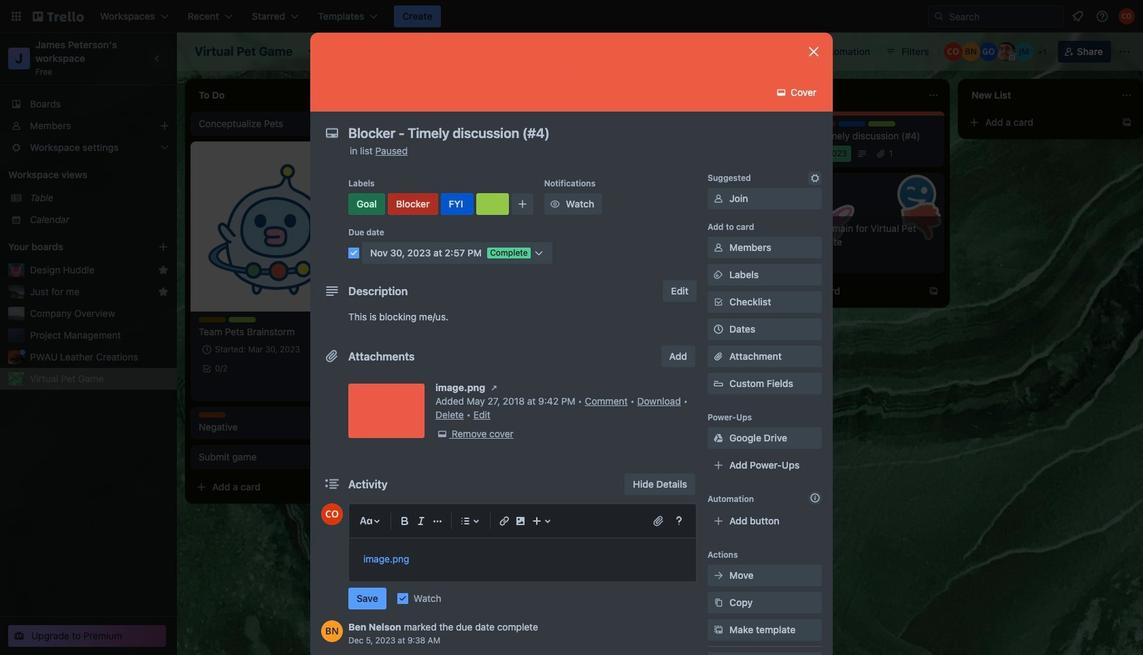 Task type: describe. For each thing, give the bounding box(es) containing it.
Mark due date as complete checkbox
[[348, 248, 359, 259]]

1 horizontal spatial christina overa (christinaovera) image
[[1119, 8, 1135, 25]]

bold ⌘b image
[[397, 513, 413, 530]]

2 starred icon image from the top
[[158, 287, 169, 297]]

0 horizontal spatial color: blue, title: "fyi" element
[[441, 193, 473, 215]]

james peterson (jamespeterson93) image
[[324, 380, 340, 396]]

image image
[[513, 513, 529, 530]]

1 horizontal spatial color: blue, title: "fyi" element
[[839, 121, 866, 127]]

color: orange, title: none image
[[199, 412, 226, 418]]

more formatting image
[[429, 513, 446, 530]]

open information menu image
[[1096, 10, 1109, 23]]

0 horizontal spatial color: bold lime, title: none image
[[476, 193, 509, 215]]

ben nelson (bennelson96) image
[[962, 42, 981, 61]]

lists image
[[457, 513, 474, 530]]

0 horizontal spatial christina overa (christinaovera) image
[[321, 504, 343, 525]]

workspace navigation collapse icon image
[[148, 49, 167, 68]]

add board image
[[158, 242, 169, 253]]

search image
[[934, 11, 945, 22]]

show menu image
[[1118, 45, 1132, 59]]

open help dialog image
[[671, 513, 687, 530]]

james peterson (jamespeterson93) image
[[997, 42, 1016, 61]]

close dialog image
[[806, 44, 822, 60]]

1 vertical spatial color: red, title: "blocker" element
[[388, 193, 438, 215]]

2 vertical spatial create from template… image
[[348, 482, 359, 493]]

gary orlando (garyorlando) image
[[979, 42, 998, 61]]

Search field
[[945, 7, 1064, 26]]

christina overa (christinaovera) image
[[944, 42, 963, 61]]

editor toolbar
[[355, 510, 690, 532]]

attach and insert link image
[[652, 515, 666, 528]]



Task type: locate. For each thing, give the bounding box(es) containing it.
1 vertical spatial starred icon image
[[158, 287, 169, 297]]

jeremy miller (jeremymiller198) image
[[1015, 42, 1034, 61]]

0 vertical spatial color: blue, title: "fyi" element
[[839, 121, 866, 127]]

italic ⌘i image
[[413, 513, 429, 530]]

color: bold lime, title: "team task" element
[[229, 317, 256, 323]]

color: red, title: "blocker" element
[[809, 121, 836, 127], [388, 193, 438, 215]]

link ⌘k image
[[496, 513, 513, 530]]

2 horizontal spatial create from template… image
[[1122, 117, 1133, 128]]

Board name text field
[[188, 41, 300, 63]]

None checkbox
[[779, 146, 851, 162]]

tara schultz (taraschultz7) image
[[343, 380, 359, 396]]

None text field
[[342, 121, 791, 146]]

0 vertical spatial color: red, title: "blocker" element
[[809, 121, 836, 127]]

mark due date as complete image
[[348, 248, 359, 259]]

text formatting group
[[397, 513, 446, 530]]

1 horizontal spatial color: red, title: "blocker" element
[[809, 121, 836, 127]]

christina overa (christinaovera) image left text styles icon
[[321, 504, 343, 525]]

color: blue, title: "fyi" element
[[839, 121, 866, 127], [441, 193, 473, 215]]

sm image
[[712, 192, 726, 206], [712, 241, 726, 255], [487, 381, 501, 395], [436, 427, 449, 441], [712, 596, 726, 610]]

create from template… image
[[1122, 117, 1133, 128], [928, 286, 939, 297], [348, 482, 359, 493]]

your boards with 6 items element
[[8, 239, 137, 255]]

sm image
[[775, 86, 788, 99], [809, 172, 822, 185], [548, 197, 562, 211], [712, 268, 726, 282], [712, 432, 726, 445], [712, 569, 726, 583], [712, 623, 726, 637]]

0 vertical spatial create from template… image
[[1122, 117, 1133, 128]]

color: yellow, title: none image
[[199, 317, 226, 323]]

1 starred icon image from the top
[[158, 265, 169, 276]]

0 vertical spatial christina overa (christinaovera) image
[[1119, 8, 1135, 25]]

Main content area, start typing to enter text. text field
[[363, 551, 682, 568]]

1 horizontal spatial create from template… image
[[928, 286, 939, 297]]

0 notifications image
[[1070, 8, 1086, 25]]

ben nelson (bennelson96) image
[[321, 621, 343, 643]]

christina overa (christinaovera) image
[[1119, 8, 1135, 25], [321, 504, 343, 525]]

color: green, title: "goal" element
[[348, 193, 385, 215]]

1 horizontal spatial color: bold lime, title: none image
[[869, 121, 896, 127]]

color: bold lime, title: none image
[[869, 121, 896, 127], [476, 193, 509, 215]]

starred icon image
[[158, 265, 169, 276], [158, 287, 169, 297]]

1 vertical spatial color: blue, title: "fyi" element
[[441, 193, 473, 215]]

text styles image
[[358, 513, 374, 530]]

1 vertical spatial create from template… image
[[928, 286, 939, 297]]

0 vertical spatial starred icon image
[[158, 265, 169, 276]]

primary element
[[0, 0, 1143, 33]]

christina overa (christinaovera) image right the open information menu icon
[[1119, 8, 1135, 25]]

0 horizontal spatial color: red, title: "blocker" element
[[388, 193, 438, 215]]

star or unstar board image
[[308, 46, 319, 57]]

1 vertical spatial christina overa (christinaovera) image
[[321, 504, 343, 525]]

1 vertical spatial color: bold lime, title: none image
[[476, 193, 509, 215]]

0 vertical spatial color: bold lime, title: none image
[[869, 121, 896, 127]]

0 horizontal spatial create from template… image
[[348, 482, 359, 493]]



Task type: vqa. For each thing, say whether or not it's contained in the screenshot.
Color: blue, title: "FYI" Element to the right
yes



